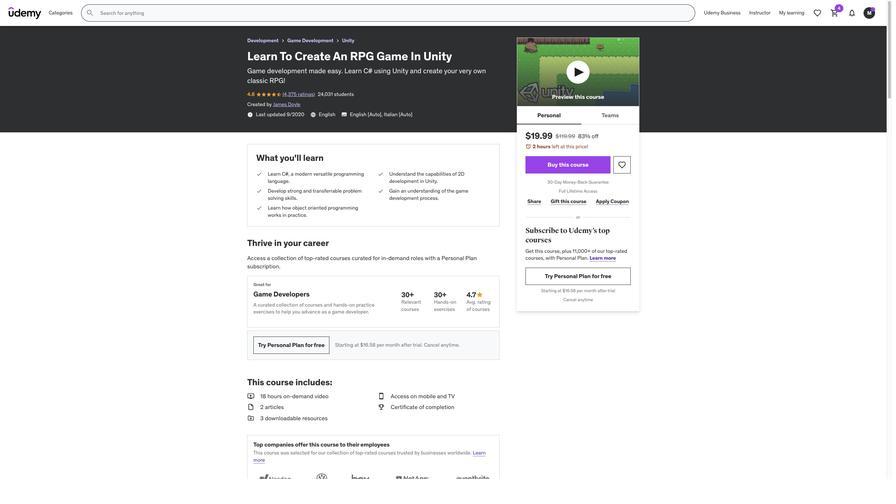 Task type: locate. For each thing, give the bounding box(es) containing it.
month up anytime
[[585, 288, 597, 293]]

plan for right try personal plan for free link
[[579, 272, 591, 280]]

develop strong and transferrable problem solving skills.
[[268, 188, 362, 201]]

1 vertical spatial per
[[377, 342, 384, 348]]

development down understand
[[390, 178, 419, 184]]

learn inside learn more
[[473, 450, 486, 456]]

for up anytime
[[592, 272, 600, 280]]

and left tv
[[438, 392, 447, 400]]

nasdaq image
[[254, 472, 295, 479]]

plan
[[466, 254, 477, 262], [579, 272, 591, 280], [292, 341, 304, 349]]

0 horizontal spatial starting
[[335, 342, 354, 348]]

and inside develop strong and transferrable problem solving skills.
[[304, 188, 312, 194]]

a right c#,
[[291, 171, 294, 177]]

and inside great for game developers a curated collection of courses and hands-on practice exercises to help you advance as a game developer.
[[324, 302, 333, 308]]

businesses
[[421, 450, 447, 456]]

2 vertical spatial at
[[355, 342, 359, 348]]

xsmall image
[[280, 38, 286, 44], [335, 38, 341, 44], [247, 112, 253, 117], [256, 171, 262, 178], [378, 171, 384, 178]]

personal inside "get this course, plus 11,000+ of our top-rated courses, with personal plan."
[[557, 255, 577, 261]]

(4,375 up james doyle link
[[283, 91, 297, 98]]

0 horizontal spatial try personal plan for free
[[258, 341, 325, 349]]

exercises down a
[[254, 309, 275, 315]]

0 horizontal spatial rated
[[315, 254, 329, 262]]

month left trial.
[[386, 342, 400, 348]]

to inside learn to create an rpg game in unity game development made easy. learn c# using unity and create your very own classic rpg!
[[280, 49, 292, 63]]

hours for 2
[[537, 143, 551, 150]]

course inside 'link'
[[571, 198, 587, 205]]

(4,375 ratings) down the learn to create an rpg game in unity
[[22, 12, 54, 19]]

0 horizontal spatial more
[[254, 457, 265, 463]]

starting inside thrive in your career element
[[335, 342, 354, 348]]

access for access a collection of top-rated courses curated for in-demand roles with a personal plan subscription.
[[247, 254, 266, 262]]

1 vertical spatial rated
[[315, 254, 329, 262]]

demand inside the access a collection of top-rated courses curated for in-demand roles with a personal plan subscription.
[[389, 254, 410, 262]]

1 vertical spatial hours
[[268, 392, 282, 400]]

1 30+ from the left
[[402, 290, 414, 299]]

demand down includes:
[[292, 392, 314, 400]]

xsmall image left the gain
[[378, 188, 384, 195]]

1 horizontal spatial access
[[391, 392, 409, 400]]

0 horizontal spatial access
[[247, 254, 266, 262]]

in
[[420, 178, 424, 184], [283, 212, 287, 218], [274, 237, 282, 248]]

small image
[[247, 392, 255, 400], [247, 403, 255, 411]]

language.
[[268, 178, 290, 184]]

0 vertical spatial access
[[584, 188, 598, 194]]

top- down top
[[606, 248, 616, 254]]

(4,375 down the learn to create an rpg game in unity
[[22, 12, 36, 19]]

coupon
[[611, 198, 629, 205]]

11,000+
[[573, 248, 591, 254]]

for down the top companies offer this course to their employees
[[311, 450, 317, 456]]

to left categories on the left of page
[[22, 3, 29, 10]]

tab list containing personal
[[517, 107, 640, 125]]

learn more down employees
[[254, 450, 486, 463]]

game down hands- on the bottom left of the page
[[332, 309, 345, 315]]

in inside 'learn how object oriented programming works in practice.'
[[283, 212, 287, 218]]

in right thrive
[[274, 237, 282, 248]]

course up on-
[[266, 377, 294, 388]]

course up teams
[[587, 93, 605, 100]]

0 vertical spatial per
[[577, 288, 584, 293]]

categories button
[[44, 4, 77, 22]]

access up the "certificate"
[[391, 392, 409, 400]]

learn to create an rpg game in unity
[[6, 3, 110, 10]]

get this course, plus 11,000+ of our top-rated courses, with personal plan.
[[526, 248, 628, 261]]

after inside starting at $16.58 per month after trial cancel anytime
[[598, 288, 607, 293]]

unity link
[[342, 36, 355, 45]]

xsmall image left understand
[[378, 171, 384, 178]]

development up rpg!
[[267, 66, 307, 75]]

collection for selected
[[327, 450, 349, 456]]

at inside thrive in your career element
[[355, 342, 359, 348]]

2 english from the left
[[350, 111, 367, 117]]

1 vertical spatial try personal plan for free link
[[254, 337, 330, 354]]

course down companies
[[264, 450, 279, 456]]

of inside gain an understanding of the game development process.
[[442, 188, 446, 194]]

of inside great for game developers a curated collection of courses and hands-on practice exercises to help you advance as a game developer.
[[300, 302, 304, 308]]

after left trial
[[598, 288, 607, 293]]

trial.
[[413, 342, 423, 348]]

after inside thrive in your career element
[[401, 342, 412, 348]]

learn more right plan. on the bottom right
[[590, 255, 616, 261]]

teams
[[602, 111, 620, 119]]

1 horizontal spatial an
[[333, 49, 348, 63]]

game inside gain an understanding of the game development process.
[[456, 188, 469, 194]]

per inside thrive in your career element
[[377, 342, 384, 348]]

collection down thrive in your career
[[272, 254, 297, 262]]

money-
[[563, 179, 578, 185]]

hours down $19.99
[[537, 143, 551, 150]]

top companies offer this course to their employees
[[254, 441, 390, 448]]

learn more link right plan. on the bottom right
[[590, 255, 616, 261]]

personal
[[538, 111, 561, 119], [442, 254, 464, 262], [557, 255, 577, 261], [555, 272, 578, 280], [268, 341, 291, 349]]

courses
[[526, 236, 552, 245], [330, 254, 351, 262], [305, 302, 323, 308], [402, 306, 419, 312], [473, 306, 490, 312], [378, 450, 396, 456]]

0 vertical spatial to
[[22, 3, 29, 10]]

2 small image from the top
[[247, 403, 255, 411]]

an inside learn to create an rpg game in unity game development made easy. learn c# using unity and create your very own classic rpg!
[[333, 49, 348, 63]]

unity right submit search icon
[[95, 3, 110, 10]]

m link
[[861, 4, 879, 22]]

try personal plan for free inside thrive in your career element
[[258, 341, 325, 349]]

xsmall image down "what"
[[256, 171, 262, 178]]

udemy image
[[9, 7, 41, 19]]

2 vertical spatial top-
[[356, 450, 365, 456]]

personal down preview
[[538, 111, 561, 119]]

0 horizontal spatial cancel
[[424, 342, 440, 348]]

closed captions image
[[342, 112, 347, 117]]

0 horizontal spatial ratings)
[[37, 12, 54, 19]]

1 horizontal spatial wishlist image
[[814, 9, 822, 17]]

top-
[[606, 248, 616, 254], [304, 254, 315, 262], [356, 450, 365, 456]]

learn
[[6, 3, 21, 10], [247, 49, 278, 63], [345, 66, 362, 75], [268, 171, 281, 177], [268, 205, 281, 211], [590, 255, 603, 261], [473, 450, 486, 456]]

starting for starting at $16.58 per month after trial. cancel anytime.
[[335, 342, 354, 348]]

curated left in-
[[352, 254, 372, 262]]

of right 11,000+
[[592, 248, 597, 254]]

curated
[[352, 254, 372, 262], [258, 302, 275, 308]]

course,
[[545, 248, 561, 254]]

0 vertical spatial cancel
[[564, 297, 577, 302]]

the inside 'understand the capabilities of 2d development in unity.'
[[417, 171, 425, 177]]

on-
[[284, 392, 292, 400]]

courses inside 30+ relevant courses
[[402, 306, 419, 312]]

exercises inside great for game developers a curated collection of courses and hands-on practice exercises to help you advance as a game developer.
[[254, 309, 275, 315]]

this down top
[[254, 450, 263, 456]]

of down capabilities
[[442, 188, 446, 194]]

this up 18
[[247, 377, 264, 388]]

by right "trusted"
[[415, 450, 420, 456]]

3
[[260, 414, 264, 422]]

our inside "get this course, plus 11,000+ of our top-rated courses, with personal plan."
[[598, 248, 605, 254]]

per for trial.
[[377, 342, 384, 348]]

1 vertical spatial 24,031
[[318, 91, 333, 98]]

collection for developers
[[276, 302, 298, 308]]

small image left 18
[[247, 392, 255, 400]]

$16.58 inside thrive in your career element
[[360, 342, 376, 348]]

updated
[[267, 111, 286, 117]]

day
[[555, 179, 562, 185]]

2 vertical spatial plan
[[292, 341, 304, 349]]

students right categories on the left of page
[[73, 12, 93, 19]]

0 vertical spatial by
[[267, 101, 272, 107]]

1 horizontal spatial try personal plan for free link
[[526, 268, 631, 285]]

our down the top companies offer this course to their employees
[[319, 450, 326, 456]]

small image for 2 articles
[[247, 403, 255, 411]]

roles
[[411, 254, 424, 262]]

0 vertical spatial students
[[73, 12, 93, 19]]

to left help
[[276, 309, 280, 315]]

udemy's
[[569, 226, 598, 235]]

at inside starting at $16.58 per month after trial cancel anytime
[[558, 288, 562, 293]]

tv
[[448, 392, 455, 400]]

0 horizontal spatial 2
[[260, 403, 264, 411]]

programming down problem
[[328, 205, 359, 211]]

2 right alarm image
[[533, 143, 536, 150]]

1 horizontal spatial $16.58
[[563, 288, 576, 293]]

1 horizontal spatial plan
[[466, 254, 477, 262]]

courses inside avg. rating of courses
[[473, 306, 490, 312]]

a inside great for game developers a curated collection of courses and hands-on practice exercises to help you advance as a game developer.
[[328, 309, 331, 315]]

1 horizontal spatial per
[[577, 288, 584, 293]]

small image inside thrive in your career element
[[477, 291, 484, 298]]

2 30+ from the left
[[434, 290, 447, 299]]

more for top companies offer this course to their employees
[[254, 457, 265, 463]]

xsmall image
[[256, 188, 262, 195], [378, 188, 384, 195], [256, 205, 262, 212]]

wishlist image
[[814, 9, 822, 17], [618, 160, 627, 169]]

access for access on mobile and tv
[[391, 392, 409, 400]]

$119.99
[[556, 132, 576, 140]]

this course includes:
[[247, 377, 333, 388]]

1 horizontal spatial (4,375 ratings)
[[283, 91, 315, 98]]

try personal plan for free link down 'you'
[[254, 337, 330, 354]]

2 for 2 hours left at this price!
[[533, 143, 536, 150]]

per
[[577, 288, 584, 293], [377, 342, 384, 348]]

24,031 students down the learn to create an rpg game in unity
[[57, 12, 93, 19]]

1 vertical spatial try personal plan for free
[[258, 341, 325, 349]]

this right preview
[[575, 93, 585, 100]]

in
[[89, 3, 94, 10], [411, 49, 421, 63]]

students up closed captions icon
[[334, 91, 354, 98]]

0 vertical spatial game
[[456, 188, 469, 194]]

certificate
[[391, 403, 418, 411]]

0 horizontal spatial in
[[274, 237, 282, 248]]

1 english from the left
[[319, 111, 336, 117]]

cancel
[[564, 297, 577, 302], [424, 342, 440, 348]]

personal inside the access a collection of top-rated courses curated for in-demand roles with a personal plan subscription.
[[442, 254, 464, 262]]

of down their
[[350, 450, 355, 456]]

create up made
[[295, 49, 331, 63]]

0 vertical spatial demand
[[389, 254, 410, 262]]

small image for access on mobile and tv
[[378, 392, 385, 400]]

try personal plan for free link inside thrive in your career element
[[254, 337, 330, 354]]

1 horizontal spatial after
[[598, 288, 607, 293]]

c#,
[[282, 171, 290, 177]]

game down 2d
[[456, 188, 469, 194]]

our right 11,000+
[[598, 248, 605, 254]]

xsmall image left develop
[[256, 188, 262, 195]]

plan for try personal plan for free link within thrive in your career element
[[292, 341, 304, 349]]

thrive in your career element
[[247, 237, 500, 360]]

0 vertical spatial the
[[417, 171, 425, 177]]

in inside 'understand the capabilities of 2d development in unity.'
[[420, 178, 424, 184]]

development inside gain an understanding of the game development process.
[[390, 195, 419, 201]]

1 horizontal spatial month
[[585, 288, 597, 293]]

courses,
[[526, 255, 545, 261]]

1 horizontal spatial in
[[283, 212, 287, 218]]

2 horizontal spatial access
[[584, 188, 598, 194]]

1 horizontal spatial exercises
[[434, 306, 455, 312]]

course up the back
[[571, 161, 589, 168]]

1 vertical spatial learn more link
[[254, 450, 486, 463]]

cancel inside starting at $16.58 per month after trial cancel anytime
[[564, 297, 577, 302]]

your
[[445, 66, 458, 75], [284, 237, 302, 248]]

course inside button
[[571, 161, 589, 168]]

this inside "get this course, plus 11,000+ of our top-rated courses, with personal plan."
[[535, 248, 544, 254]]

game
[[456, 188, 469, 194], [332, 309, 345, 315]]

1 horizontal spatial create
[[295, 49, 331, 63]]

1 horizontal spatial 24,031
[[318, 91, 333, 98]]

to left udemy's
[[561, 226, 568, 235]]

0 horizontal spatial on
[[350, 302, 355, 308]]

month for trial.
[[386, 342, 400, 348]]

1 horizontal spatial game
[[456, 188, 469, 194]]

month for trial
[[585, 288, 597, 293]]

$16.58 for starting at $16.58 per month after trial. cancel anytime.
[[360, 342, 376, 348]]

0 horizontal spatial try
[[258, 341, 266, 349]]

3 downloadable resources
[[260, 414, 328, 422]]

try personal plan for free link
[[526, 268, 631, 285], [254, 337, 330, 354]]

month inside starting at $16.58 per month after trial cancel anytime
[[585, 288, 597, 293]]

this for gift
[[561, 198, 570, 205]]

this
[[575, 93, 585, 100], [567, 143, 575, 150], [559, 161, 570, 168], [561, 198, 570, 205], [535, 248, 544, 254], [309, 441, 320, 448]]

2d
[[458, 171, 465, 177]]

rpg up c#
[[350, 49, 374, 63]]

of inside 'understand the capabilities of 2d development in unity.'
[[453, 171, 457, 177]]

a right as
[[328, 309, 331, 315]]

access inside the access a collection of top-rated courses curated for in-demand roles with a personal plan subscription.
[[247, 254, 266, 262]]

in inside learn to create an rpg game in unity game development made easy. learn c# using unity and create your very own classic rpg!
[[411, 49, 421, 63]]

of down thrive in your career
[[298, 254, 303, 262]]

of down avg.
[[467, 306, 471, 312]]

try personal plan for free link up starting at $16.58 per month after trial cancel anytime
[[526, 268, 631, 285]]

access inside 30-day money-back guarantee full lifetime access
[[584, 188, 598, 194]]

xsmall image for learn c#, a modern versatile programming language.
[[256, 171, 262, 178]]

on left mobile in the bottom of the page
[[411, 392, 417, 400]]

1 vertical spatial the
[[447, 188, 455, 194]]

and right strong
[[304, 188, 312, 194]]

1 vertical spatial by
[[415, 450, 420, 456]]

30+ inside 30+ hands-on exercises
[[434, 290, 447, 299]]

xsmall image left last
[[247, 112, 253, 117]]

avg. rating of courses
[[467, 299, 491, 312]]

0 vertical spatial plan
[[466, 254, 477, 262]]

rpg left submit search icon
[[58, 3, 70, 10]]

0 horizontal spatial by
[[267, 101, 272, 107]]

cancel for anytime.
[[424, 342, 440, 348]]

starting inside starting at $16.58 per month after trial cancel anytime
[[542, 288, 557, 293]]

create for learn to create an rpg game in unity game development made easy. learn c# using unity and create your very own classic rpg!
[[295, 49, 331, 63]]

try personal plan for free
[[545, 272, 612, 280], [258, 341, 325, 349]]

created
[[247, 101, 266, 107]]

the inside gain an understanding of the game development process.
[[447, 188, 455, 194]]

demand
[[389, 254, 410, 262], [292, 392, 314, 400]]

month inside thrive in your career element
[[386, 342, 400, 348]]

students
[[73, 12, 93, 19], [334, 91, 354, 98]]

learn more for top companies offer this course to their employees
[[254, 450, 486, 463]]

anytime
[[578, 297, 594, 302]]

to left their
[[340, 441, 346, 448]]

(4,375 ratings)
[[22, 12, 54, 19], [283, 91, 315, 98]]

create inside learn to create an rpg game in unity game development made easy. learn c# using unity and create your very own classic rpg!
[[295, 49, 331, 63]]

0 vertical spatial starting
[[542, 288, 557, 293]]

volkswagen image
[[314, 472, 330, 479]]

exercises down the hands-
[[434, 306, 455, 312]]

1 vertical spatial 4.6
[[247, 91, 255, 98]]

0 horizontal spatial 4.6
[[6, 12, 13, 19]]

for down advance in the bottom of the page
[[305, 341, 313, 349]]

this for preview
[[575, 93, 585, 100]]

the down capabilities
[[447, 188, 455, 194]]

tab list
[[517, 107, 640, 125]]

in inside thrive in your career element
[[274, 237, 282, 248]]

24,031
[[57, 12, 72, 19], [318, 91, 333, 98]]

small image
[[477, 291, 484, 298], [378, 392, 385, 400], [378, 403, 385, 411], [247, 414, 255, 422]]

your left career
[[284, 237, 302, 248]]

1 horizontal spatial your
[[445, 66, 458, 75]]

learn inside learn c#, a modern versatile programming language.
[[268, 171, 281, 177]]

submit search image
[[86, 9, 95, 17]]

24,031 students
[[57, 12, 93, 19], [318, 91, 354, 98]]

$16.58 inside starting at $16.58 per month after trial cancel anytime
[[563, 288, 576, 293]]

1 horizontal spatial (4,375
[[283, 91, 297, 98]]

business
[[721, 9, 741, 16]]

rated
[[616, 248, 628, 254], [315, 254, 329, 262], [365, 450, 377, 456]]

help
[[282, 309, 291, 315]]

1 vertical spatial after
[[401, 342, 412, 348]]

more inside learn more
[[254, 457, 265, 463]]

0 horizontal spatial to
[[276, 309, 280, 315]]

0 horizontal spatial 24,031 students
[[57, 12, 93, 19]]

xsmall image left the works
[[256, 205, 262, 212]]

this inside preview this course button
[[575, 93, 585, 100]]

1 vertical spatial wishlist image
[[618, 160, 627, 169]]

access
[[584, 188, 598, 194], [247, 254, 266, 262], [391, 392, 409, 400]]

starting at $16.58 per month after trial cancel anytime
[[542, 288, 616, 302]]

personal down help
[[268, 341, 291, 349]]

last
[[256, 111, 266, 117]]

2 vertical spatial rated
[[365, 450, 377, 456]]

1 horizontal spatial 4.6
[[247, 91, 255, 98]]

this inside 'gift this course' 'link'
[[561, 198, 570, 205]]

personal button
[[517, 107, 582, 124]]

1 vertical spatial rpg
[[350, 49, 374, 63]]

30+ right 30+ relevant courses
[[434, 290, 447, 299]]

24,031 students up closed captions icon
[[318, 91, 354, 98]]

0 vertical spatial 2
[[533, 143, 536, 150]]

free for right try personal plan for free link
[[601, 272, 612, 280]]

development inside 'understand the capabilities of 2d development in unity.'
[[390, 178, 419, 184]]

apply coupon button
[[595, 194, 631, 209]]

courses inside the access a collection of top-rated courses curated for in-demand roles with a personal plan subscription.
[[330, 254, 351, 262]]

starting down courses,
[[542, 288, 557, 293]]

1 small image from the top
[[247, 392, 255, 400]]

1 vertical spatial (4,375
[[283, 91, 297, 98]]

0 horizontal spatial (4,375
[[22, 12, 36, 19]]

this up courses,
[[535, 248, 544, 254]]

made
[[309, 66, 326, 75]]

apply
[[597, 198, 610, 205]]

$16.58 for starting at $16.58 per month after trial cancel anytime
[[563, 288, 576, 293]]

collection inside great for game developers a curated collection of courses and hands-on practice exercises to help you advance as a game developer.
[[276, 302, 298, 308]]

0 vertical spatial ratings)
[[37, 12, 54, 19]]

for
[[373, 254, 380, 262], [592, 272, 600, 280], [266, 282, 271, 287], [305, 341, 313, 349], [311, 450, 317, 456]]

30+ inside 30+ relevant courses
[[402, 290, 414, 299]]

2 vertical spatial collection
[[327, 450, 349, 456]]

this inside buy this course button
[[559, 161, 570, 168]]

1 horizontal spatial hours
[[537, 143, 551, 150]]

english right course language icon
[[319, 111, 336, 117]]

hours
[[537, 143, 551, 150], [268, 392, 282, 400]]

0 horizontal spatial 30+
[[402, 290, 414, 299]]

offer
[[295, 441, 308, 448]]

1 horizontal spatial development
[[302, 37, 334, 44]]

downloadable
[[265, 414, 301, 422]]

with right roles
[[425, 254, 436, 262]]

at
[[561, 143, 565, 150], [558, 288, 562, 293], [355, 342, 359, 348]]

ratings) up the "doyle"
[[298, 91, 315, 98]]

2 up 3
[[260, 403, 264, 411]]

2 vertical spatial access
[[391, 392, 409, 400]]

this course was selected for our collection of top-rated courses trusted by businesses worldwide.
[[254, 450, 472, 456]]

course down lifetime
[[571, 198, 587, 205]]

1 horizontal spatial learn more
[[590, 255, 616, 261]]

0 horizontal spatial curated
[[258, 302, 275, 308]]

starting down developer.
[[335, 342, 354, 348]]

1 horizontal spatial english
[[350, 111, 367, 117]]

learn inside 'learn how object oriented programming works in practice.'
[[268, 205, 281, 211]]

0 horizontal spatial your
[[284, 237, 302, 248]]

1 vertical spatial this
[[254, 450, 263, 456]]

top- inside "get this course, plus 11,000+ of our top-rated courses, with personal plan."
[[606, 248, 616, 254]]

0 vertical spatial in
[[89, 3, 94, 10]]

1 vertical spatial to
[[280, 49, 292, 63]]

1 horizontal spatial to
[[340, 441, 346, 448]]

eventbrite image
[[452, 472, 494, 479]]

free for try personal plan for free link within thrive in your career element
[[314, 341, 325, 349]]

an for learn to create an rpg game in unity
[[49, 3, 57, 10]]

hands-
[[334, 302, 350, 308]]

24,031 down the learn to create an rpg game in unity
[[57, 12, 72, 19]]

0 vertical spatial curated
[[352, 254, 372, 262]]

(4,375 ratings) up the "doyle"
[[283, 91, 315, 98]]

our
[[598, 248, 605, 254], [319, 450, 326, 456]]

0 horizontal spatial try personal plan for free link
[[254, 337, 330, 354]]

0 horizontal spatial create
[[30, 3, 48, 10]]

0 vertical spatial top-
[[606, 248, 616, 254]]

of left 2d
[[453, 171, 457, 177]]

rating
[[478, 299, 491, 305]]

0 vertical spatial your
[[445, 66, 458, 75]]

english for english [auto], italian [auto]
[[350, 111, 367, 117]]

1 vertical spatial more
[[254, 457, 265, 463]]

in down how
[[283, 212, 287, 218]]

xsmall image for understand the capabilities of 2d development in unity.
[[378, 171, 384, 178]]

hands-
[[434, 299, 451, 305]]

programming
[[334, 171, 364, 177], [328, 205, 359, 211]]

0 vertical spatial learn more link
[[590, 255, 616, 261]]

rated inside the access a collection of top-rated courses curated for in-demand roles with a personal plan subscription.
[[315, 254, 329, 262]]

xsmall image left unity link
[[335, 38, 341, 44]]

in for learn to create an rpg game in unity
[[89, 3, 94, 10]]

rpg inside learn to create an rpg game in unity game development made easy. learn c# using unity and create your very own classic rpg!
[[350, 49, 374, 63]]

$16.58
[[563, 288, 576, 293], [360, 342, 376, 348]]

problem
[[343, 188, 362, 194]]

more for subscribe to udemy's top courses
[[604, 255, 616, 261]]

in left unity.
[[420, 178, 424, 184]]

james
[[273, 101, 287, 107]]

personal inside personal button
[[538, 111, 561, 119]]

free inside thrive in your career element
[[314, 341, 325, 349]]

cancel inside thrive in your career element
[[424, 342, 440, 348]]

1 vertical spatial cancel
[[424, 342, 440, 348]]

game inside great for game developers a curated collection of courses and hands-on practice exercises to help you advance as a game developer.
[[254, 290, 272, 299]]

of inside avg. rating of courses
[[467, 306, 471, 312]]

2 horizontal spatial to
[[561, 226, 568, 235]]

learn more link for top companies offer this course to their employees
[[254, 450, 486, 463]]

2 development from the left
[[302, 37, 334, 44]]

on up developer.
[[350, 302, 355, 308]]

0 horizontal spatial exercises
[[254, 309, 275, 315]]

english
[[319, 111, 336, 117], [350, 111, 367, 117]]

notifications image
[[848, 9, 857, 17]]

0 vertical spatial to
[[561, 226, 568, 235]]

1 horizontal spatial the
[[447, 188, 455, 194]]

personal down plus
[[557, 255, 577, 261]]

starting for starting at $16.58 per month after trial cancel anytime
[[542, 288, 557, 293]]

learn more link down employees
[[254, 450, 486, 463]]

access down the back
[[584, 188, 598, 194]]

with down "course,"
[[546, 255, 556, 261]]

0 vertical spatial more
[[604, 255, 616, 261]]

per inside starting at $16.58 per month after trial cancel anytime
[[577, 288, 584, 293]]

0 horizontal spatial an
[[49, 3, 57, 10]]

game developers link
[[254, 290, 310, 299]]



Task type: describe. For each thing, give the bounding box(es) containing it.
xsmall image for learn
[[256, 205, 262, 212]]

this right offer
[[309, 441, 320, 448]]

[auto], italian
[[368, 111, 398, 117]]

30-
[[548, 179, 555, 185]]

course language image
[[310, 112, 316, 117]]

my
[[780, 9, 786, 16]]

alarm image
[[526, 144, 532, 149]]

skills.
[[285, 195, 298, 201]]

2 vertical spatial to
[[340, 441, 346, 448]]

xsmall image right development link
[[280, 38, 286, 44]]

of inside the access a collection of top-rated courses curated for in-demand roles with a personal plan subscription.
[[298, 254, 303, 262]]

a up subscription.
[[267, 254, 270, 262]]

game development link
[[288, 36, 334, 45]]

development inside learn to create an rpg game in unity game development made easy. learn c# using unity and create your very own classic rpg!
[[267, 66, 307, 75]]

cancel for anytime
[[564, 297, 577, 302]]

30-day money-back guarantee full lifetime access
[[548, 179, 609, 194]]

oriented
[[308, 205, 327, 211]]

your inside learn to create an rpg game in unity game development made easy. learn c# using unity and create your very own classic rpg!
[[445, 66, 458, 75]]

great for game developers a curated collection of courses and hands-on practice exercises to help you advance as a game developer.
[[254, 282, 375, 315]]

learn more link for subscribe to udemy's top courses
[[590, 255, 616, 261]]

preview
[[552, 93, 574, 100]]

$19.99
[[526, 130, 553, 142]]

0 horizontal spatial students
[[73, 12, 93, 19]]

30+ for 30+ hands-on exercises
[[434, 290, 447, 299]]

xsmall image for last updated 9/2020
[[247, 112, 253, 117]]

small image for 18 hours on-demand video
[[247, 392, 255, 400]]

easy.
[[328, 66, 343, 75]]

2 articles
[[260, 403, 284, 411]]

0 horizontal spatial demand
[[292, 392, 314, 400]]

exercises inside 30+ hands-on exercises
[[434, 306, 455, 312]]

0 vertical spatial at
[[561, 143, 565, 150]]

a right roles
[[437, 254, 441, 262]]

learn
[[303, 152, 324, 163]]

course left their
[[321, 441, 339, 448]]

categories
[[49, 9, 73, 16]]

off
[[592, 132, 599, 140]]

understand
[[390, 171, 416, 177]]

after for trial.
[[401, 342, 412, 348]]

1 vertical spatial ratings)
[[298, 91, 315, 98]]

create for learn to create an rpg game in unity
[[30, 3, 48, 10]]

30+ for 30+ relevant courses
[[402, 290, 414, 299]]

per for trial
[[577, 288, 584, 293]]

solving
[[268, 195, 284, 201]]

preview this course
[[552, 93, 605, 100]]

4
[[839, 5, 841, 11]]

curated inside great for game developers a curated collection of courses and hands-on practice exercises to help you advance as a game developer.
[[258, 302, 275, 308]]

or
[[577, 214, 581, 220]]

subscription.
[[247, 263, 281, 270]]

1 horizontal spatial on
[[411, 392, 417, 400]]

1 vertical spatial (4,375 ratings)
[[283, 91, 315, 98]]

m
[[868, 10, 872, 16]]

buy this course
[[548, 161, 589, 168]]

you'll
[[280, 152, 302, 163]]

course inside button
[[587, 93, 605, 100]]

works
[[268, 212, 281, 218]]

you have alerts image
[[872, 7, 876, 12]]

game development
[[288, 37, 334, 44]]

83%
[[579, 132, 591, 140]]

Search for anything text field
[[99, 7, 687, 19]]

top
[[599, 226, 610, 235]]

at for starting at $16.58 per month after trial cancel anytime
[[558, 288, 562, 293]]

object
[[293, 205, 307, 211]]

this for this course was selected for our collection of top-rated courses trusted by businesses worldwide.
[[254, 450, 263, 456]]

completion
[[426, 403, 455, 411]]

box image
[[349, 472, 373, 479]]

their
[[347, 441, 360, 448]]

learning
[[787, 9, 805, 16]]

transferrable
[[313, 188, 342, 194]]

teams button
[[582, 107, 640, 124]]

try personal plan for free for try personal plan for free link within thrive in your career element
[[258, 341, 325, 349]]

1 vertical spatial 24,031 students
[[318, 91, 354, 98]]

mobile
[[419, 392, 436, 400]]

hours for 18
[[268, 392, 282, 400]]

subscribe
[[526, 226, 559, 235]]

1 development from the left
[[247, 37, 279, 44]]

4.7
[[467, 290, 477, 299]]

1 vertical spatial students
[[334, 91, 354, 98]]

xsmall image for develop
[[256, 188, 262, 195]]

strong
[[288, 188, 302, 194]]

you
[[293, 309, 301, 315]]

plan inside the access a collection of top-rated courses curated for in-demand roles with a personal plan subscription.
[[466, 254, 477, 262]]

30+ relevant courses
[[402, 290, 421, 312]]

with inside "get this course, plus 11,000+ of our top-rated courses, with personal plan."
[[546, 255, 556, 261]]

this for this course includes:
[[247, 377, 264, 388]]

unity.
[[426, 178, 438, 184]]

1 horizontal spatial rated
[[365, 450, 377, 456]]

curated inside the access a collection of top-rated courses curated for in-demand roles with a personal plan subscription.
[[352, 254, 372, 262]]

collection inside the access a collection of top-rated courses curated for in-demand roles with a personal plan subscription.
[[272, 254, 297, 262]]

0 horizontal spatial our
[[319, 450, 326, 456]]

last updated 9/2020
[[256, 111, 305, 117]]

rpg for learn to create an rpg game in unity
[[58, 3, 70, 10]]

very
[[459, 66, 472, 75]]

18 hours on-demand video
[[260, 392, 329, 400]]

1 horizontal spatial top-
[[356, 450, 365, 456]]

18
[[260, 392, 266, 400]]

using
[[374, 66, 391, 75]]

a inside learn c#, a modern versatile programming language.
[[291, 171, 294, 177]]

advance
[[302, 309, 321, 315]]

access a collection of top-rated courses curated for in-demand roles with a personal plan subscription.
[[247, 254, 477, 270]]

create
[[423, 66, 443, 75]]

anytime.
[[441, 342, 460, 348]]

0 horizontal spatial (4,375 ratings)
[[22, 12, 54, 19]]

james doyle link
[[273, 101, 301, 107]]

game inside great for game developers a curated collection of courses and hands-on practice exercises to help you advance as a game developer.
[[332, 309, 345, 315]]

of down access on mobile and tv at the bottom of the page
[[420, 403, 425, 411]]

0 horizontal spatial 24,031
[[57, 12, 72, 19]]

netapp image
[[392, 472, 433, 479]]

employees
[[361, 441, 390, 448]]

english [auto], italian [auto]
[[350, 111, 413, 117]]

30+ hands-on exercises
[[434, 290, 457, 312]]

this for buy
[[559, 161, 570, 168]]

$19.99 $119.99 83% off
[[526, 130, 599, 142]]

1 vertical spatial your
[[284, 237, 302, 248]]

to for learn to create an rpg game in unity
[[22, 3, 29, 10]]

for inside great for game developers a curated collection of courses and hands-on practice exercises to help you advance as a game developer.
[[266, 282, 271, 287]]

left
[[552, 143, 560, 150]]

0 vertical spatial 24,031 students
[[57, 12, 93, 19]]

personal up starting at $16.58 per month after trial cancel anytime
[[555, 272, 578, 280]]

to inside subscribe to udemy's top courses
[[561, 226, 568, 235]]

rated inside "get this course, plus 11,000+ of our top-rated courses, with personal plan."
[[616, 248, 628, 254]]

programming inside 'learn how object oriented programming works in practice.'
[[328, 205, 359, 211]]

of inside "get this course, plus 11,000+ of our top-rated courses, with personal plan."
[[592, 248, 597, 254]]

guarantee
[[589, 179, 609, 185]]

0 vertical spatial (4,375
[[22, 12, 36, 19]]

rpg!
[[270, 76, 286, 85]]

2 for 2 articles
[[260, 403, 264, 411]]

learn more for subscribe to udemy's top courses
[[590, 255, 616, 261]]

preview this course button
[[517, 38, 640, 107]]

gain an understanding of the game development process.
[[390, 188, 469, 201]]

0 vertical spatial 4.6
[[6, 12, 13, 19]]

gift this course
[[551, 198, 587, 205]]

to inside great for game developers a curated collection of courses and hands-on practice exercises to help you advance as a game developer.
[[276, 309, 280, 315]]

top
[[254, 441, 263, 448]]

modern
[[295, 171, 312, 177]]

udemy business
[[705, 9, 741, 16]]

developer.
[[346, 309, 369, 315]]

practice.
[[288, 212, 308, 218]]

price!
[[576, 143, 589, 150]]

on inside 30+ hands-on exercises
[[451, 299, 457, 305]]

trusted
[[397, 450, 414, 456]]

and inside learn to create an rpg game in unity game development made easy. learn c# using unity and create your very own classic rpg!
[[410, 66, 422, 75]]

programming inside learn c#, a modern versatile programming language.
[[334, 171, 364, 177]]

created by james doyle
[[247, 101, 301, 107]]

unity right using
[[393, 66, 409, 75]]

in for how
[[283, 212, 287, 218]]

english for english
[[319, 111, 336, 117]]

try personal plan for free for right try personal plan for free link
[[545, 272, 612, 280]]

unity up create
[[424, 49, 452, 63]]

to for learn to create an rpg game in unity game development made easy. learn c# using unity and create your very own classic rpg!
[[280, 49, 292, 63]]

small image for 3 downloadable resources
[[247, 414, 255, 422]]

a
[[254, 302, 257, 308]]

with inside the access a collection of top-rated courses curated for in-demand roles with a personal plan subscription.
[[425, 254, 436, 262]]

0 vertical spatial wishlist image
[[814, 9, 822, 17]]

top- inside the access a collection of top-rated courses curated for in-demand roles with a personal plan subscription.
[[304, 254, 315, 262]]

small image for certificate of completion
[[378, 403, 385, 411]]

in for learn to create an rpg game in unity game development made easy. learn c# using unity and create your very own classic rpg!
[[411, 49, 421, 63]]

xsmall image for gain
[[378, 188, 384, 195]]

in for the
[[420, 178, 424, 184]]

instructor link
[[746, 4, 776, 22]]

shopping cart with 4 items image
[[831, 9, 840, 17]]

after for trial
[[598, 288, 607, 293]]

in-
[[382, 254, 389, 262]]

plan.
[[578, 255, 589, 261]]

courses inside great for game developers a curated collection of courses and hands-on practice exercises to help you advance as a game developer.
[[305, 302, 323, 308]]

at for starting at $16.58 per month after trial. cancel anytime.
[[355, 342, 359, 348]]

an for learn to create an rpg game in unity game development made easy. learn c# using unity and create your very own classic rpg!
[[333, 49, 348, 63]]

0 vertical spatial try
[[545, 272, 553, 280]]

courses inside subscribe to udemy's top courses
[[526, 236, 552, 245]]

this for get
[[535, 248, 544, 254]]

rpg for learn to create an rpg game in unity game development made easy. learn c# using unity and create your very own classic rpg!
[[350, 49, 374, 63]]

try inside thrive in your career element
[[258, 341, 266, 349]]

my learning link
[[776, 4, 810, 22]]

as
[[322, 309, 327, 315]]

plus
[[563, 248, 572, 254]]

this down $119.99
[[567, 143, 575, 150]]

on inside great for game developers a curated collection of courses and hands-on practice exercises to help you advance as a game developer.
[[350, 302, 355, 308]]

what you'll learn
[[256, 152, 324, 163]]

4 link
[[827, 4, 844, 22]]

for inside the access a collection of top-rated courses curated for in-demand roles with a personal plan subscription.
[[373, 254, 380, 262]]

unity up learn to create an rpg game in unity game development made easy. learn c# using unity and create your very own classic rpg!
[[342, 37, 355, 44]]

get
[[526, 248, 534, 254]]



Task type: vqa. For each thing, say whether or not it's contained in the screenshot.
learn
yes



